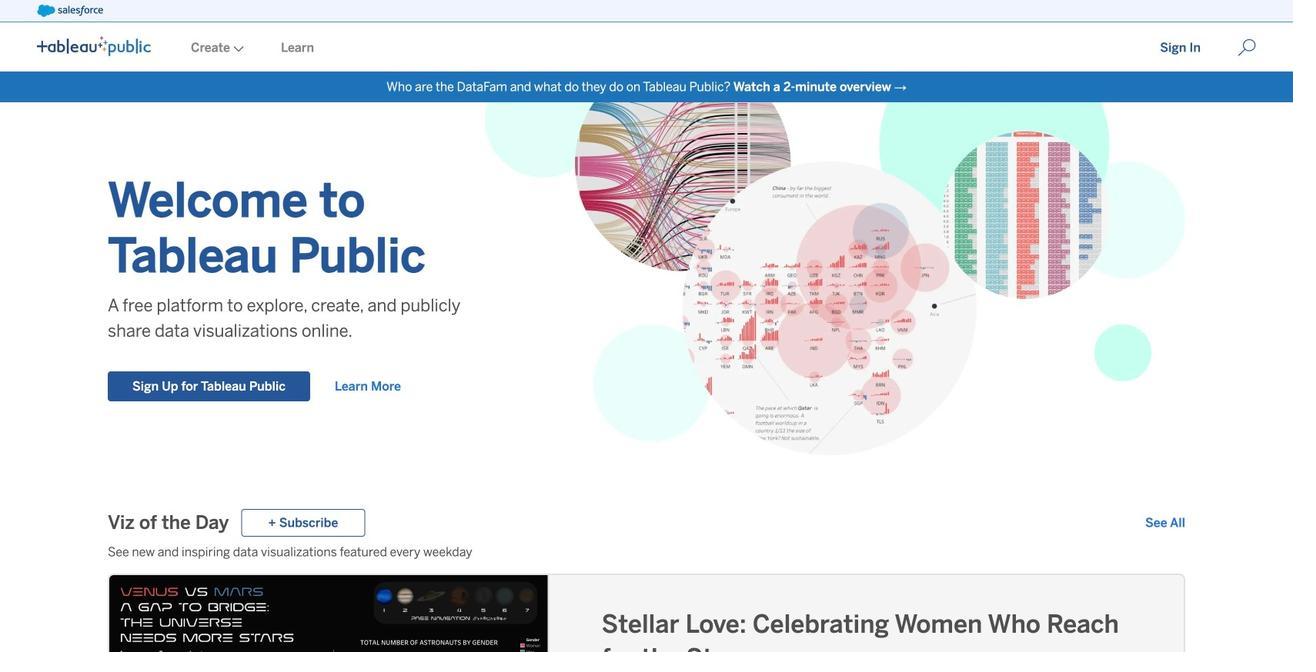 Task type: describe. For each thing, give the bounding box(es) containing it.
go to search image
[[1219, 38, 1275, 57]]



Task type: locate. For each thing, give the bounding box(es) containing it.
see all viz of the day element
[[1145, 514, 1185, 533]]

create image
[[230, 46, 244, 52]]

logo image
[[37, 36, 151, 56]]

viz of the day heading
[[108, 511, 229, 536]]

see new and inspiring data visualizations featured every weekday element
[[108, 543, 1185, 562]]

salesforce logo image
[[37, 5, 103, 17]]

tableau public viz of the day image
[[109, 576, 549, 653]]



Task type: vqa. For each thing, say whether or not it's contained in the screenshot.
Tableau Public Viz Of The Day image
yes



